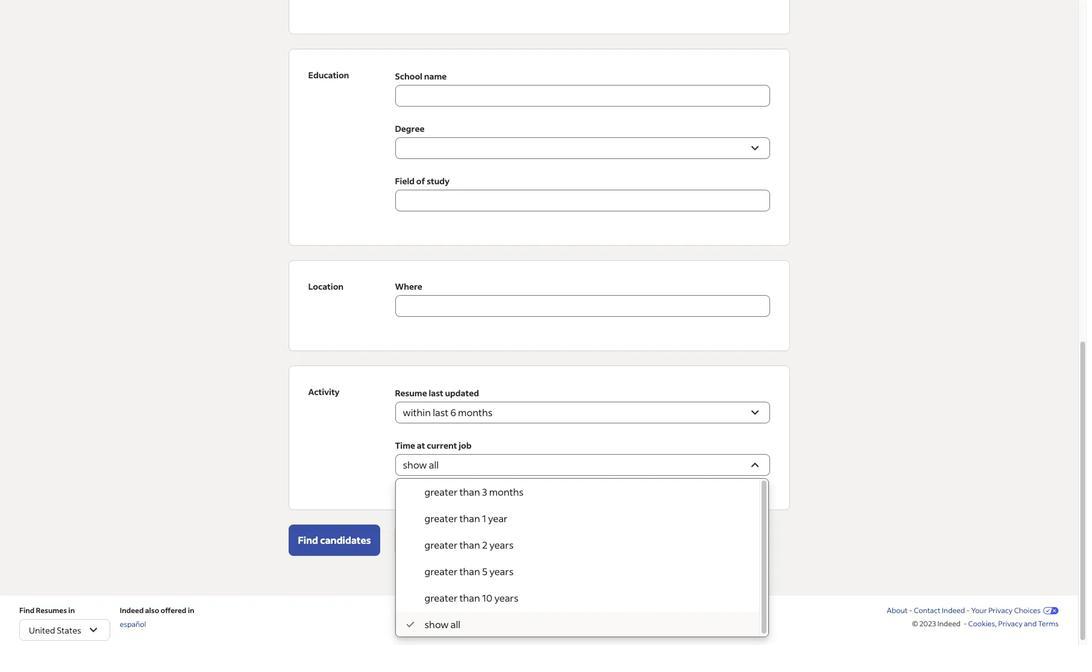 Task type: vqa. For each thing, say whether or not it's contained in the screenshot.
The Show All in show all option
no



Task type: describe. For each thing, give the bounding box(es) containing it.
show all option
[[396, 612, 759, 639]]

indeed left your
[[942, 607, 966, 616]]

at
[[417, 440, 425, 452]]

all inside option
[[451, 619, 461, 631]]

resume last updated
[[395, 388, 479, 399]]

School name field
[[395, 85, 770, 107]]

than for 5
[[460, 566, 480, 578]]

and
[[1025, 620, 1037, 629]]

job
[[459, 440, 472, 452]]

degree
[[395, 123, 425, 134]]

show all inside dropdown button
[[403, 459, 439, 472]]

school name
[[395, 71, 447, 82]]

0 vertical spatial privacy
[[989, 607, 1013, 616]]

find candidates button
[[289, 525, 381, 557]]

about
[[887, 607, 908, 616]]

indeed down contact indeed link
[[938, 620, 961, 629]]

greater than 2 years
[[425, 539, 514, 552]]

find resumes in
[[19, 607, 75, 616]]

where
[[395, 281, 423, 292]]

field of study
[[395, 175, 450, 187]]

show all button
[[395, 455, 770, 476]]

choices
[[1015, 607, 1041, 616]]

years for greater than 5 years
[[490, 566, 514, 578]]

last for within
[[433, 406, 449, 419]]

candidates
[[320, 534, 371, 547]]

where field for location
[[395, 280, 770, 317]]

time
[[395, 440, 415, 452]]

time at current job
[[395, 440, 472, 452]]

greater than 1 year
[[425, 513, 508, 525]]

also
[[145, 607, 159, 616]]

field
[[395, 175, 415, 187]]

find for find resumes in
[[19, 607, 35, 616]]

contact indeed link
[[914, 607, 966, 616]]

greater than 3 months
[[425, 486, 524, 499]]

your privacy choices
[[972, 607, 1041, 616]]

greater for greater than 1 year
[[425, 513, 458, 525]]

time at current job list box
[[396, 479, 768, 639]]

school
[[395, 71, 423, 82]]

- left cookies,
[[964, 620, 967, 629]]

months for greater than 3 months
[[489, 486, 524, 499]]

years for greater than 2 years
[[490, 539, 514, 552]]

resume
[[395, 388, 427, 399]]

activity
[[308, 387, 340, 398]]

updated
[[445, 388, 479, 399]]

show all inside option
[[425, 619, 461, 631]]

all inside dropdown button
[[429, 459, 439, 472]]

- right about link
[[910, 607, 913, 616]]

location
[[308, 281, 344, 292]]

greater than 10 years
[[425, 592, 519, 605]]

education
[[308, 69, 349, 81]]

español button
[[120, 620, 146, 631]]

year
[[488, 513, 508, 525]]

than for 3
[[460, 486, 480, 499]]

1
[[482, 513, 486, 525]]

than for 10
[[460, 592, 480, 605]]

contact
[[914, 607, 941, 616]]

than for 1
[[460, 513, 480, 525]]

within last 6 months button
[[395, 402, 770, 424]]

about link
[[887, 607, 908, 616]]



Task type: locate. For each thing, give the bounding box(es) containing it.
10
[[482, 592, 493, 605]]

0 vertical spatial years
[[490, 539, 514, 552]]

years right 10
[[495, 592, 519, 605]]

Field of study field
[[395, 190, 770, 212]]

offered
[[161, 607, 187, 616]]

states
[[57, 625, 81, 636]]

1 vertical spatial last
[[433, 406, 449, 419]]

last inside popup button
[[433, 406, 449, 419]]

in
[[68, 607, 75, 616], [188, 607, 194, 616]]

than left 3 at the left of the page
[[460, 486, 480, 499]]

-
[[910, 607, 913, 616], [967, 607, 970, 616], [964, 620, 967, 629]]

months for within last 6 months
[[458, 406, 493, 419]]

where field inside field
[[395, 295, 756, 317]]

find left candidates
[[298, 534, 318, 547]]

6
[[451, 406, 456, 419]]

greater for greater than 2 years
[[425, 539, 458, 552]]

0 horizontal spatial in
[[68, 607, 75, 616]]

0 horizontal spatial all
[[429, 459, 439, 472]]

2 where field from the top
[[395, 295, 756, 317]]

1 vertical spatial show all
[[425, 619, 461, 631]]

cookies,
[[969, 620, 997, 629]]

education group
[[289, 49, 790, 246]]

2
[[482, 539, 488, 552]]

0 vertical spatial show
[[403, 459, 427, 472]]

show all down at at the bottom left of the page
[[403, 459, 439, 472]]

greater down greater than 2 years
[[425, 566, 458, 578]]

resumes
[[36, 607, 67, 616]]

united states
[[29, 625, 81, 636]]

5 greater from the top
[[425, 592, 458, 605]]

find inside find candidates button
[[298, 534, 318, 547]]

español
[[120, 620, 146, 630]]

months inside "time at current job" list box
[[489, 486, 524, 499]]

show all down greater than 10 years at the bottom of the page
[[425, 619, 461, 631]]

1 vertical spatial years
[[490, 566, 514, 578]]

find left resumes on the bottom
[[19, 607, 35, 616]]

indeed inside indeed also offered in español
[[120, 607, 144, 616]]

2 vertical spatial years
[[495, 592, 519, 605]]

study
[[427, 175, 450, 187]]

years right 2
[[490, 539, 514, 552]]

clear
[[405, 534, 429, 547]]

1 vertical spatial months
[[489, 486, 524, 499]]

years
[[490, 539, 514, 552], [490, 566, 514, 578], [495, 592, 519, 605]]

1 vertical spatial privacy
[[999, 620, 1023, 629]]

where field for where
[[395, 295, 756, 317]]

5 than from the top
[[460, 592, 480, 605]]

in inside indeed also offered in español
[[188, 607, 194, 616]]

within
[[403, 406, 431, 419]]

all
[[429, 459, 439, 472], [451, 619, 461, 631]]

0 vertical spatial all
[[429, 459, 439, 472]]

1 in from the left
[[68, 607, 75, 616]]

indeed
[[120, 607, 144, 616], [942, 607, 966, 616], [938, 620, 961, 629]]

1 horizontal spatial all
[[451, 619, 461, 631]]

show
[[403, 459, 427, 472], [425, 619, 449, 631]]

than left 1 at the left bottom of the page
[[460, 513, 480, 525]]

all down time at current job
[[429, 459, 439, 472]]

indeed up español
[[120, 607, 144, 616]]

0 vertical spatial find
[[298, 534, 318, 547]]

greater down greater than 5 years
[[425, 592, 458, 605]]

show inside dropdown button
[[403, 459, 427, 472]]

greater up clear
[[425, 513, 458, 525]]

greater
[[425, 486, 458, 499], [425, 513, 458, 525], [425, 539, 458, 552], [425, 566, 458, 578], [425, 592, 458, 605]]

than left 2
[[460, 539, 480, 552]]

greater for greater than 5 years
[[425, 566, 458, 578]]

©
[[913, 620, 919, 629]]

4 than from the top
[[460, 566, 480, 578]]

all down greater than 10 years at the bottom of the page
[[451, 619, 461, 631]]

months right 3 at the left of the page
[[489, 486, 524, 499]]

location group
[[289, 260, 790, 352]]

4 greater from the top
[[425, 566, 458, 578]]

find
[[298, 534, 318, 547], [19, 607, 35, 616]]

months
[[458, 406, 493, 419], [489, 486, 524, 499]]

3 than from the top
[[460, 539, 480, 552]]

about - contact indeed -
[[887, 607, 972, 616]]

privacy up cookies, privacy and terms link
[[989, 607, 1013, 616]]

greater for greater than 3 months
[[425, 486, 458, 499]]

2 greater from the top
[[425, 513, 458, 525]]

0 horizontal spatial find
[[19, 607, 35, 616]]

months right 6
[[458, 406, 493, 419]]

cookies, privacy and terms link
[[969, 620, 1059, 629]]

5
[[482, 566, 488, 578]]

where field containing where
[[395, 280, 770, 317]]

3 greater from the top
[[425, 539, 458, 552]]

activity group
[[289, 366, 790, 511]]

greater up greater than 1 year
[[425, 486, 458, 499]]

united states button
[[19, 620, 110, 642]]

0 vertical spatial months
[[458, 406, 493, 419]]

last up within last 6 months
[[429, 388, 444, 399]]

© 2023 indeed - cookies, privacy and terms
[[913, 620, 1059, 629]]

- left your
[[967, 607, 970, 616]]

2 than from the top
[[460, 513, 480, 525]]

show down greater than 10 years at the bottom of the page
[[425, 619, 449, 631]]

than left 5
[[460, 566, 480, 578]]

Where field
[[395, 280, 770, 317], [395, 295, 756, 317]]

indeed also offered in español
[[120, 607, 194, 630]]

terms
[[1039, 620, 1059, 629]]

1 horizontal spatial find
[[298, 534, 318, 547]]

1 vertical spatial show
[[425, 619, 449, 631]]

show all
[[403, 459, 439, 472], [425, 619, 461, 631]]

1 horizontal spatial in
[[188, 607, 194, 616]]

last
[[429, 388, 444, 399], [433, 406, 449, 419]]

years right 5
[[490, 566, 514, 578]]

name
[[424, 71, 447, 82]]

1 vertical spatial all
[[451, 619, 461, 631]]

0 vertical spatial last
[[429, 388, 444, 399]]

last for resume
[[429, 388, 444, 399]]

greater down greater than 1 year
[[425, 539, 458, 552]]

2023
[[920, 620, 937, 629]]

find candidates
[[298, 534, 371, 547]]

clear button
[[395, 525, 439, 557]]

greater than 5 years
[[425, 566, 514, 578]]

last left 6
[[433, 406, 449, 419]]

find for find candidates
[[298, 534, 318, 547]]

show inside option
[[425, 619, 449, 631]]

1 greater from the top
[[425, 486, 458, 499]]

1 where field from the top
[[395, 280, 770, 317]]

0 vertical spatial show all
[[403, 459, 439, 472]]

in right offered
[[188, 607, 194, 616]]

2 in from the left
[[188, 607, 194, 616]]

than for 2
[[460, 539, 480, 552]]

in up states
[[68, 607, 75, 616]]

than left 10
[[460, 592, 480, 605]]

within last 6 months
[[403, 406, 493, 419]]

privacy down your privacy choices
[[999, 620, 1023, 629]]

of
[[416, 175, 425, 187]]

3
[[482, 486, 487, 499]]

current
[[427, 440, 457, 452]]

united
[[29, 625, 55, 636]]

1 than from the top
[[460, 486, 480, 499]]

greater for greater than 10 years
[[425, 592, 458, 605]]

privacy
[[989, 607, 1013, 616], [999, 620, 1023, 629]]

years for greater than 10 years
[[495, 592, 519, 605]]

show down at at the bottom left of the page
[[403, 459, 427, 472]]

your
[[972, 607, 988, 616]]

your privacy choices link
[[972, 607, 1059, 616]]

than
[[460, 486, 480, 499], [460, 513, 480, 525], [460, 539, 480, 552], [460, 566, 480, 578], [460, 592, 480, 605]]

1 vertical spatial find
[[19, 607, 35, 616]]

months inside popup button
[[458, 406, 493, 419]]



